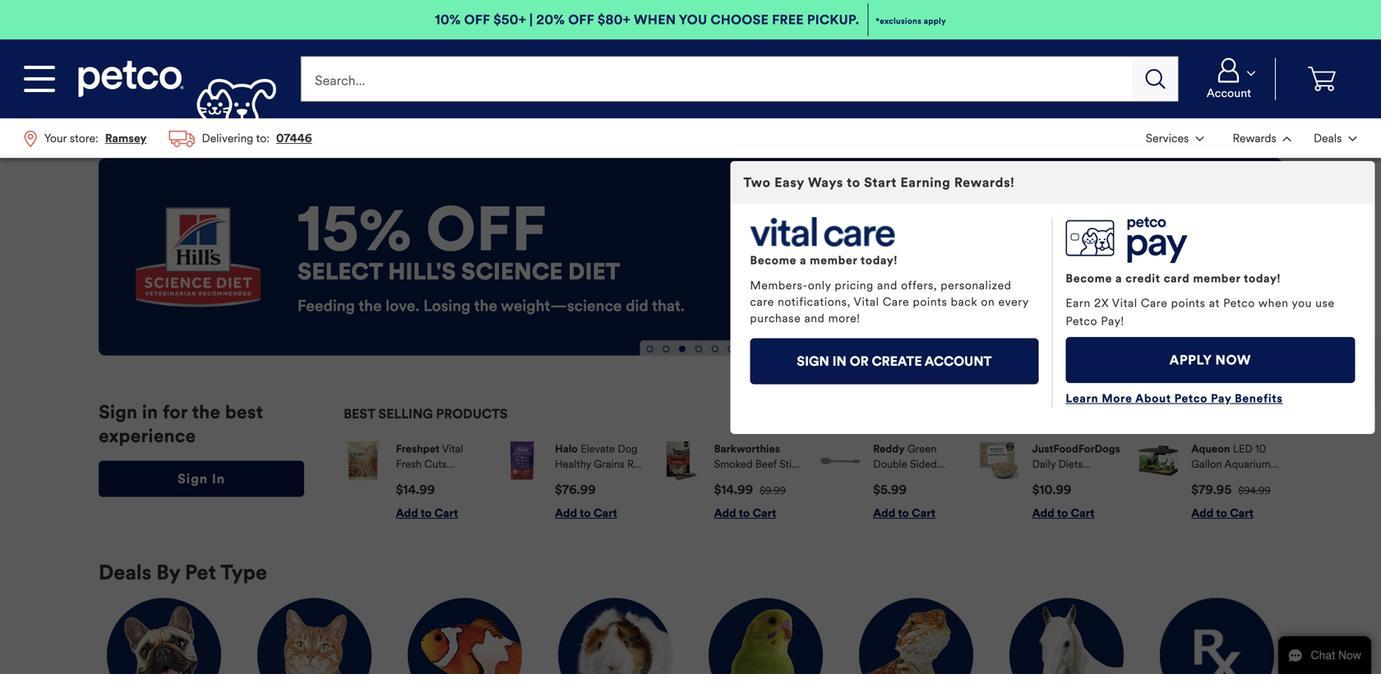 Task type: describe. For each thing, give the bounding box(es) containing it.
list containing $14.99
[[344, 429, 1283, 534]]

weight—science
[[501, 296, 622, 316]]

off
[[426, 191, 547, 267]]

the inside the sign in for the best experience
[[192, 401, 221, 424]]

earn
[[1066, 296, 1091, 310]]

$5.99 list item
[[821, 442, 964, 521]]

0 horizontal spatial carat down icon 13 button
[[1190, 58, 1269, 100]]

love.
[[386, 296, 420, 316]]

care inside earn 2x vital care points at petco when you use petco pay!
[[1141, 296, 1168, 310]]

products
[[436, 406, 508, 422]]

pay!
[[1101, 314, 1124, 328]]

account
[[925, 353, 992, 370]]

1 vertical spatial carat down icon 13 button
[[1304, 120, 1366, 156]]

$79.95 list item
[[1139, 442, 1283, 521]]

2 off from the left
[[568, 12, 594, 28]]

shop now link
[[766, 220, 904, 263]]

list containing two easy ways to start earning rewards!
[[730, 118, 1375, 434]]

1 vertical spatial and
[[805, 311, 825, 326]]

deals
[[99, 560, 151, 585]]

pay
[[1211, 391, 1232, 406]]

sign for sign in
[[178, 471, 208, 487]]

0 vertical spatial member
[[810, 253, 858, 268]]

feeding
[[297, 296, 355, 316]]

to
[[847, 174, 861, 191]]

earn 2x vital care points at petco when you use petco pay!
[[1066, 296, 1335, 328]]

$14.99 for $14.99 $9.99
[[714, 482, 753, 497]]

$79.95 $94.99
[[1191, 482, 1271, 497]]

10%
[[435, 12, 461, 28]]

$76.99
[[555, 482, 596, 497]]

apply now
[[1170, 352, 1251, 368]]

did
[[626, 296, 649, 316]]

Search search field
[[300, 56, 1133, 102]]

become a member today!
[[750, 253, 898, 268]]

code
[[793, 269, 815, 282]]

for
[[163, 401, 188, 424]]

members-only pricing and offers, personalized care notifications, vital care points back on every purchase and more!
[[750, 278, 1029, 326]]

two easy ways to start earning rewards!
[[744, 174, 1015, 191]]

apply
[[924, 16, 946, 26]]

ways
[[808, 174, 843, 191]]

in
[[833, 353, 847, 370]]

2 $14.99 list item from the left
[[662, 442, 805, 521]]

now
[[838, 233, 872, 249]]

card
[[1164, 271, 1190, 286]]

1 off from the left
[[464, 12, 490, 28]]

notifications,
[[778, 295, 851, 309]]

hill's
[[388, 258, 456, 286]]

losing
[[423, 296, 471, 316]]

$10.99
[[1032, 482, 1072, 497]]

selling
[[378, 406, 433, 422]]

choose
[[711, 12, 769, 28]]

promo
[[761, 269, 790, 282]]

*exclusions
[[876, 16, 922, 26]]

|
[[530, 12, 533, 28]]

*exclusions apply
[[876, 16, 946, 26]]

a for member
[[800, 253, 807, 268]]

or
[[850, 353, 869, 370]]

use
[[743, 269, 759, 282]]

back
[[951, 295, 978, 309]]

hill's science diet logo. image
[[136, 207, 261, 307]]

rewards!
[[954, 174, 1015, 191]]

list item containing two easy ways to start earning rewards!
[[730, 118, 1375, 434]]

points inside members-only pricing and offers, personalized care notifications, vital care points back on every purchase and more!
[[913, 295, 948, 309]]

1 $14.99 list item from the left
[[344, 442, 487, 521]]

$80+
[[598, 12, 631, 28]]

sign for sign in for the best experience
[[99, 401, 137, 424]]

$9.99
[[760, 485, 786, 497]]

every
[[999, 295, 1029, 309]]

purchase
[[750, 311, 801, 326]]

$14.99 $9.99
[[714, 482, 786, 497]]

1 horizontal spatial member
[[1193, 271, 1241, 286]]

petco pay logo image
[[1066, 217, 1188, 263]]

now
[[1216, 352, 1251, 368]]

fish deals image
[[408, 598, 522, 674]]

experience
[[99, 424, 196, 447]]

in inside the sign in for the best experience
[[142, 401, 158, 424]]

care inside members-only pricing and offers, personalized care notifications, vital care points back on every purchase and more!
[[883, 295, 910, 309]]

select hill's science diet
[[297, 258, 620, 286]]

start
[[864, 174, 897, 191]]

sign in or create account button
[[750, 338, 1039, 384]]

best
[[344, 406, 375, 422]]

best
[[225, 401, 263, 424]]

1 carat down icon 13 button from the left
[[1136, 120, 1213, 156]]

that.
[[652, 296, 685, 316]]

sign in button
[[99, 461, 304, 497]]

2 horizontal spatial the
[[474, 296, 497, 316]]

see details link
[[811, 282, 860, 294]]

carat down icon 13 button inside list item
[[1217, 120, 1301, 156]]

details
[[830, 282, 860, 294]]

$50+
[[494, 12, 526, 28]]

vital inside earn 2x vital care points at petco when you use petco pay!
[[1112, 296, 1138, 310]]

$76.99 list item
[[503, 442, 646, 521]]

use
[[1316, 296, 1335, 310]]

$5.99
[[873, 482, 907, 497]]

$79.95
[[1191, 482, 1232, 497]]

only
[[808, 278, 831, 293]]



Task type: locate. For each thing, give the bounding box(es) containing it.
small pet deals image
[[558, 598, 673, 674]]

2 vertical spatial petco
[[1175, 391, 1208, 406]]

petco
[[1224, 296, 1255, 310], [1066, 314, 1098, 328], [1175, 391, 1208, 406]]

the left love.
[[359, 296, 382, 316]]

when left 'use'
[[1259, 296, 1289, 310]]

vital down pricing
[[854, 295, 879, 309]]

sign up experience
[[99, 401, 137, 424]]

become up earn
[[1066, 271, 1112, 286]]

sign in link
[[99, 461, 304, 497]]

more!
[[828, 311, 860, 326]]

0 vertical spatial and
[[877, 278, 898, 293]]

$94.99
[[1238, 485, 1271, 497]]

dog deals image
[[107, 598, 221, 674]]

1 vertical spatial petco
[[1066, 314, 1098, 328]]

the
[[359, 296, 382, 316], [474, 296, 497, 316], [192, 401, 221, 424]]

0 horizontal spatial member
[[810, 253, 858, 268]]

1 vertical spatial become
[[1066, 271, 1112, 286]]

use promo code hillsweight15 in cart. see details
[[743, 269, 928, 294]]

1 vertical spatial when
[[1259, 296, 1289, 310]]

personalized
[[941, 278, 1012, 293]]

member up at
[[1193, 271, 1241, 286]]

1 horizontal spatial $14.99 list item
[[662, 442, 805, 521]]

0 horizontal spatial you
[[679, 12, 707, 28]]

bird deals image
[[709, 598, 823, 674]]

in left cart.
[[898, 269, 906, 282]]

1 $14.99 from the left
[[396, 482, 435, 497]]

vital inside members-only pricing and offers, personalized care notifications, vital care points back on every purchase and more!
[[854, 295, 879, 309]]

cart.
[[908, 269, 928, 282]]

0 horizontal spatial become
[[750, 253, 797, 268]]

today!
[[861, 253, 898, 268], [1244, 271, 1281, 286]]

1 horizontal spatial sign
[[178, 471, 208, 487]]

1 vertical spatial you
[[1292, 296, 1312, 310]]

care
[[883, 295, 910, 309], [1141, 296, 1168, 310]]

today! up earn 2x vital care points at petco when you use petco pay!
[[1244, 271, 1281, 286]]

about
[[1136, 391, 1171, 406]]

0 vertical spatial when
[[634, 12, 676, 28]]

0 horizontal spatial $14.99
[[396, 482, 435, 497]]

0 horizontal spatial when
[[634, 12, 676, 28]]

pricing
[[835, 278, 874, 293]]

hillsweight15
[[817, 269, 896, 282]]

2x
[[1094, 296, 1109, 310]]

on
[[981, 295, 995, 309]]

2 horizontal spatial petco
[[1224, 296, 1255, 310]]

care down credit
[[1141, 296, 1168, 310]]

0 horizontal spatial carat down icon 13 button
[[1136, 120, 1213, 156]]

$14.99 down selling
[[396, 482, 435, 497]]

vital up pay!
[[1112, 296, 1138, 310]]

farm and feed deals image
[[1010, 598, 1124, 674]]

cat deals image
[[257, 598, 372, 674]]

sign inside the sign in for the best experience
[[99, 401, 137, 424]]

and
[[877, 278, 898, 293], [805, 311, 825, 326]]

1 horizontal spatial points
[[1171, 296, 1206, 310]]

0 vertical spatial you
[[679, 12, 707, 28]]

apply
[[1170, 352, 1212, 368]]

$10.99 list item
[[980, 442, 1123, 521]]

petco down earn
[[1066, 314, 1098, 328]]

sign inside button
[[178, 471, 208, 487]]

points inside earn 2x vital care points at petco when you use petco pay!
[[1171, 296, 1206, 310]]

pet pharmacy image
[[1160, 598, 1274, 674]]

list
[[13, 118, 323, 158], [730, 118, 1375, 434], [344, 429, 1283, 534]]

10% off $50+ | 20% off $80+ when you choose free pickup.
[[435, 12, 859, 28]]

carat down icon 13 image
[[1247, 71, 1255, 76], [1196, 137, 1204, 142], [1283, 137, 1291, 142], [1349, 137, 1357, 142]]

today! up "hillsweight15"
[[861, 253, 898, 268]]

petco left the pay
[[1175, 391, 1208, 406]]

20%
[[536, 12, 565, 28]]

1 vertical spatial in
[[142, 401, 158, 424]]

0 vertical spatial carat down icon 13 button
[[1190, 58, 1269, 100]]

0 vertical spatial sign
[[99, 401, 137, 424]]

carat down icon 13 button
[[1136, 120, 1213, 156], [1217, 120, 1301, 156]]

1 vertical spatial today!
[[1244, 271, 1281, 286]]

benefits
[[1235, 391, 1283, 406]]

2 $14.99 from the left
[[714, 482, 753, 497]]

1 horizontal spatial today!
[[1244, 271, 1281, 286]]

the right 'for'
[[192, 401, 221, 424]]

sign left the in
[[178, 471, 208, 487]]

0 horizontal spatial a
[[800, 253, 807, 268]]

you left choose at the right top of page
[[679, 12, 707, 28]]

easy
[[775, 174, 804, 191]]

pet
[[185, 560, 216, 585]]

a
[[800, 253, 807, 268], [1116, 271, 1122, 286]]

see
[[811, 282, 827, 294]]

0 horizontal spatial today!
[[861, 253, 898, 268]]

off right 20% at the left of page
[[568, 12, 594, 28]]

the right losing
[[474, 296, 497, 316]]

1 horizontal spatial when
[[1259, 296, 1289, 310]]

two
[[744, 174, 771, 191]]

1 horizontal spatial carat down icon 13 button
[[1304, 120, 1366, 156]]

in inside use promo code hillsweight15 in cart. see details
[[898, 269, 906, 282]]

points left at
[[1171, 296, 1206, 310]]

0 horizontal spatial $14.99 list item
[[344, 442, 487, 521]]

feeding the love. losing the weight—science did that.
[[297, 296, 685, 316]]

0 horizontal spatial in
[[142, 401, 158, 424]]

0 vertical spatial today!
[[861, 253, 898, 268]]

sign in for the best experience
[[99, 401, 263, 447]]

1 horizontal spatial in
[[898, 269, 906, 282]]

become a credit card member today!
[[1066, 271, 1281, 286]]

more
[[1102, 391, 1133, 406]]

at
[[1209, 296, 1220, 310]]

0 horizontal spatial points
[[913, 295, 948, 309]]

$14.99 for $14.99
[[396, 482, 435, 497]]

0 horizontal spatial sign
[[99, 401, 137, 424]]

pickup.
[[807, 12, 859, 28]]

2 carat down icon 13 button from the left
[[1217, 120, 1301, 156]]

search image
[[1146, 69, 1166, 89]]

reptile deals image
[[859, 598, 973, 674]]

sign in
[[178, 471, 225, 487]]

sign in or create account
[[797, 353, 992, 370]]

$14.99
[[396, 482, 435, 497], [714, 482, 753, 497]]

off right 10%
[[464, 12, 490, 28]]

1 horizontal spatial off
[[568, 12, 594, 28]]

when for $80+
[[634, 12, 676, 28]]

in
[[898, 269, 906, 282], [142, 401, 158, 424]]

list item
[[730, 118, 1375, 434]]

you for use
[[1292, 296, 1312, 310]]

vital
[[854, 295, 879, 309], [1112, 296, 1138, 310]]

$14.99 left $9.99
[[714, 482, 753, 497]]

member down shop now
[[810, 253, 858, 268]]

0 horizontal spatial and
[[805, 311, 825, 326]]

and down notifications,
[[805, 311, 825, 326]]

1 horizontal spatial you
[[1292, 296, 1312, 310]]

0 vertical spatial petco
[[1224, 296, 1255, 310]]

become for members-
[[750, 253, 797, 268]]

0 horizontal spatial vital
[[854, 295, 879, 309]]

when
[[634, 12, 676, 28], [1259, 296, 1289, 310]]

0 vertical spatial become
[[750, 253, 797, 268]]

0 horizontal spatial the
[[192, 401, 221, 424]]

deals by pet type
[[99, 560, 267, 585]]

1 horizontal spatial petco
[[1175, 391, 1208, 406]]

1 vertical spatial member
[[1193, 271, 1241, 286]]

1 vertical spatial a
[[1116, 271, 1122, 286]]

science
[[461, 258, 563, 286]]

a up code at the right of page
[[800, 253, 807, 268]]

15% off
[[297, 191, 547, 267]]

best selling products
[[344, 406, 508, 422]]

when right $80+ at the left top
[[634, 12, 676, 28]]

member
[[810, 253, 858, 268], [1193, 271, 1241, 286]]

by
[[156, 560, 180, 585]]

1 horizontal spatial $14.99
[[714, 482, 753, 497]]

you left 'use'
[[1292, 296, 1312, 310]]

a for credit
[[1116, 271, 1122, 286]]

points
[[913, 295, 948, 309], [1171, 296, 1206, 310]]

$14.99 list item
[[344, 442, 487, 521], [662, 442, 805, 521]]

create
[[872, 353, 922, 370]]

1 horizontal spatial care
[[1141, 296, 1168, 310]]

0 vertical spatial in
[[898, 269, 906, 282]]

0 horizontal spatial care
[[883, 295, 910, 309]]

you
[[679, 12, 707, 28], [1292, 296, 1312, 310]]

a left credit
[[1116, 271, 1122, 286]]

diet
[[568, 258, 620, 286]]

you inside earn 2x vital care points at petco when you use petco pay!
[[1292, 296, 1312, 310]]

shop now
[[798, 233, 872, 249]]

when inside earn 2x vital care points at petco when you use petco pay!
[[1259, 296, 1289, 310]]

become
[[750, 253, 797, 268], [1066, 271, 1112, 286]]

1 horizontal spatial carat down icon 13 button
[[1217, 120, 1301, 156]]

1 horizontal spatial and
[[877, 278, 898, 293]]

petco right at
[[1224, 296, 1255, 310]]

care
[[750, 295, 774, 309]]

1 horizontal spatial a
[[1116, 271, 1122, 286]]

when for petco
[[1259, 296, 1289, 310]]

in up experience
[[142, 401, 158, 424]]

1 horizontal spatial the
[[359, 296, 382, 316]]

become for earn
[[1066, 271, 1112, 286]]

0 vertical spatial a
[[800, 253, 807, 268]]

select
[[297, 258, 383, 286]]

type
[[220, 560, 267, 585]]

0 horizontal spatial petco
[[1066, 314, 1098, 328]]

learn more about petco pay benefits link
[[1066, 390, 1355, 408]]

you for choose
[[679, 12, 707, 28]]

1 horizontal spatial vital
[[1112, 296, 1138, 310]]

learn
[[1066, 391, 1099, 406]]

in
[[212, 471, 225, 487]]

points down offers,
[[913, 295, 948, 309]]

0 horizontal spatial off
[[464, 12, 490, 28]]

shop
[[798, 233, 835, 249]]

sign
[[99, 401, 137, 424], [178, 471, 208, 487]]

become up promo
[[750, 253, 797, 268]]

1 vertical spatial sign
[[178, 471, 208, 487]]

members-
[[750, 278, 808, 293]]

learn more about petco pay benefits
[[1066, 391, 1283, 406]]

and left offers,
[[877, 278, 898, 293]]

1 horizontal spatial become
[[1066, 271, 1112, 286]]

care down offers,
[[883, 295, 910, 309]]

offers,
[[901, 278, 937, 293]]



Task type: vqa. For each thing, say whether or not it's contained in the screenshot.
2nd Carat down icon 13 popup button from the left
yes



